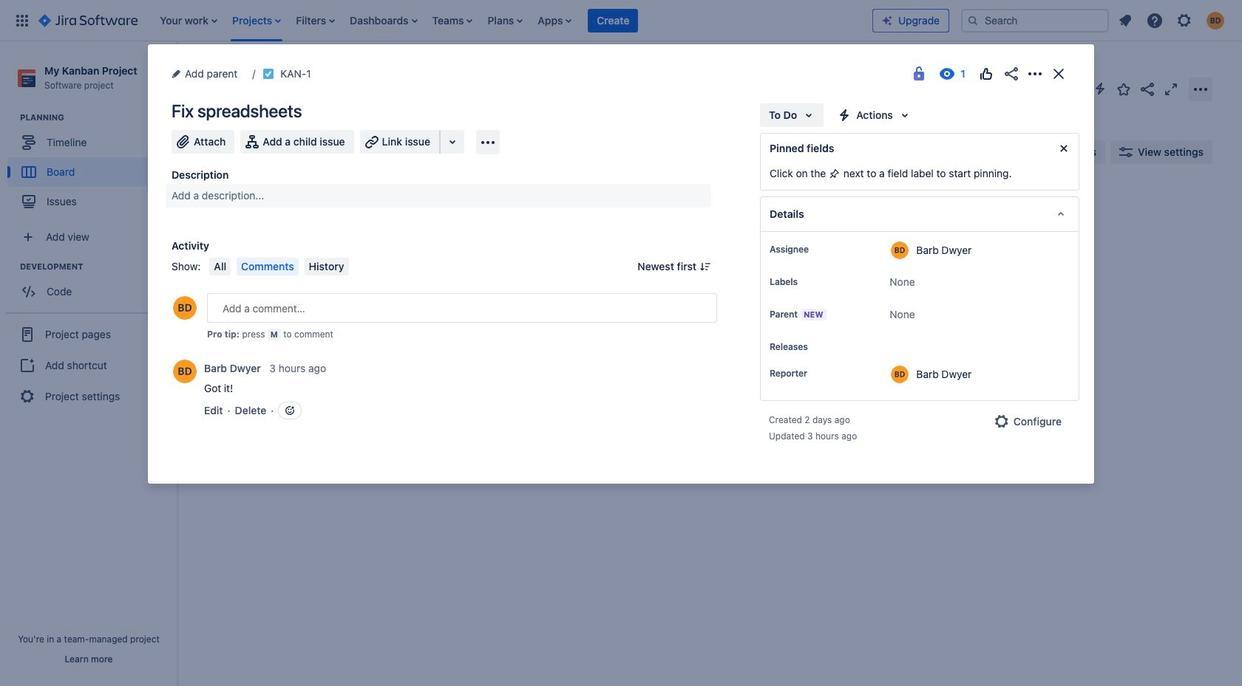 Task type: vqa. For each thing, say whether or not it's contained in the screenshot.
Add a comment… FIELD
yes



Task type: locate. For each thing, give the bounding box(es) containing it.
add people image
[[364, 143, 381, 161]]

1 vertical spatial heading
[[20, 261, 177, 273]]

1 more information about barb dwyer image from the top
[[891, 242, 909, 260]]

Search field
[[961, 9, 1109, 32]]

1 vertical spatial more information about barb dwyer image
[[891, 366, 909, 384]]

4 list item from the left
[[345, 0, 422, 41]]

0 vertical spatial heading
[[20, 112, 177, 124]]

more information about barb dwyer image
[[173, 360, 197, 384]]

0 vertical spatial more information about barb dwyer image
[[891, 242, 909, 260]]

2 more information about barb dwyer image from the top
[[891, 366, 909, 384]]

1 list item from the left
[[155, 0, 222, 41]]

0 horizontal spatial task image
[[220, 268, 231, 279]]

add app image
[[479, 133, 497, 151]]

heading
[[20, 112, 177, 124], [20, 261, 177, 273]]

task image
[[263, 68, 275, 80], [220, 268, 231, 279]]

star kan board image
[[1115, 80, 1133, 98]]

assignee pin to top. only you can see pinned fields. image
[[812, 244, 824, 256]]

1 heading from the top
[[20, 112, 177, 124]]

create column image
[[835, 194, 853, 211]]

hide message image
[[1055, 140, 1073, 157]]

labels pin to top. only you can see pinned fields. image
[[801, 277, 813, 288]]

6 list item from the left
[[483, 0, 527, 41]]

Search this board text field
[[208, 139, 277, 166]]

to do element
[[218, 203, 256, 214]]

0 vertical spatial task image
[[263, 68, 275, 80]]

Add a comment… field
[[207, 294, 717, 323]]

menu bar
[[207, 258, 352, 276]]

more information about barb dwyer image
[[891, 242, 909, 260], [891, 366, 909, 384]]

sidebar element
[[0, 41, 177, 687]]

list
[[152, 0, 872, 41], [1112, 7, 1233, 34]]

banner
[[0, 0, 1242, 41]]

list item
[[155, 0, 222, 41], [228, 0, 286, 41], [292, 0, 339, 41], [345, 0, 422, 41], [428, 0, 477, 41], [483, 0, 527, 41], [533, 0, 576, 41], [588, 0, 638, 41]]

task image left copy link to issue icon
[[263, 68, 275, 80]]

group
[[7, 112, 177, 221], [7, 261, 177, 311], [6, 313, 172, 418]]

None search field
[[961, 9, 1109, 32]]

2 heading from the top
[[20, 261, 177, 273]]

task image down to do element
[[220, 268, 231, 279]]

search image
[[967, 14, 979, 26]]

jira software image
[[38, 11, 138, 29], [38, 11, 138, 29]]

dialog
[[148, 44, 1094, 484]]



Task type: describe. For each thing, give the bounding box(es) containing it.
7 list item from the left
[[533, 0, 576, 41]]

primary element
[[9, 0, 872, 41]]

reporter pin to top. only you can see pinned fields. image
[[810, 368, 822, 380]]

enter full screen image
[[1162, 80, 1180, 98]]

1 horizontal spatial list
[[1112, 7, 1233, 34]]

actions image
[[1026, 65, 1044, 83]]

2 list item from the left
[[228, 0, 286, 41]]

close image
[[1050, 65, 1068, 83]]

more information about barb dwyer image for reporter pin to top. only you can see pinned fields. image
[[891, 366, 909, 384]]

heading for topmost group
[[20, 112, 177, 124]]

1 horizontal spatial task image
[[263, 68, 275, 80]]

2 vertical spatial group
[[6, 313, 172, 418]]

1 vertical spatial group
[[7, 261, 177, 311]]

vote options: no one has voted for this issue yet. image
[[977, 65, 995, 83]]

5 list item from the left
[[428, 0, 477, 41]]

3 list item from the left
[[292, 0, 339, 41]]

link web pages and more image
[[444, 133, 461, 151]]

8 list item from the left
[[588, 0, 638, 41]]

0 vertical spatial group
[[7, 112, 177, 221]]

add reaction image
[[284, 405, 296, 417]]

copy link to issue image
[[308, 67, 320, 79]]

0 horizontal spatial list
[[152, 0, 872, 41]]

heading for the middle group
[[20, 261, 177, 273]]

more information about barb dwyer image for assignee pin to top. only you can see pinned fields. image
[[891, 242, 909, 260]]

details element
[[760, 197, 1079, 232]]

1 vertical spatial task image
[[220, 268, 231, 279]]



